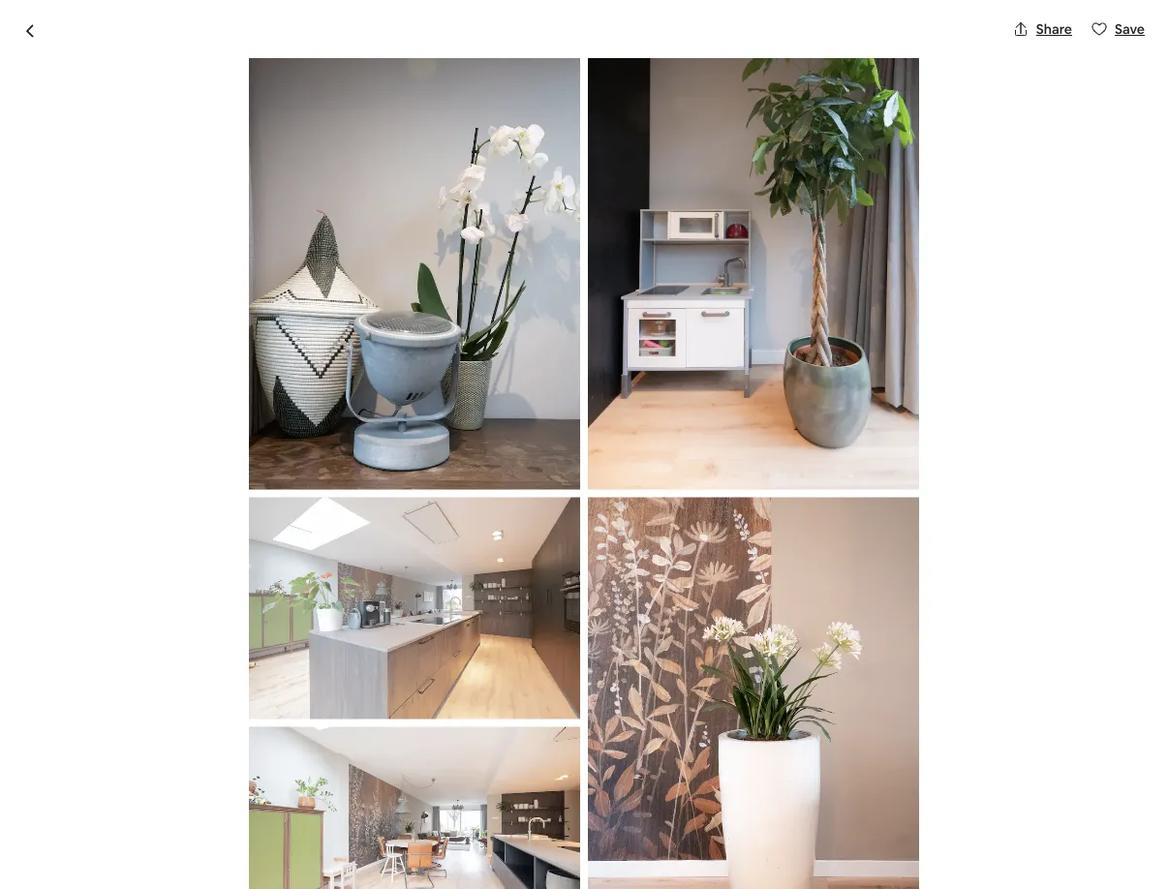 Task type: describe. For each thing, give the bounding box(es) containing it.
baths
[[327, 719, 367, 739]]

save
[[1115, 20, 1145, 38]]

dialog containing share
[[0, 0, 1169, 890]]

entire
[[78, 685, 136, 713]]

$317
[[778, 711, 823, 739]]

hosted inside great communication 90% of recent guests rated hosted by wendy 5-star in communication.
[[310, 821, 356, 838]]

rated
[[273, 821, 307, 838]]

hosted inside entire townhouse hosted by hosted by wendy 4 beds · 2.5 baths
[[362, 685, 436, 713]]

before
[[267, 862, 316, 882]]

save button
[[1084, 13, 1153, 46]]

4
[[245, 719, 254, 739]]

profile element
[[753, 0, 1091, 78]]

hosted by wendy, renovated house in rijswijk image 4 image
[[846, 184, 1091, 420]]

hosted
[[258, 685, 328, 713]]

by wendy
[[440, 685, 540, 713]]

in inside hosted by wendy, renovated house in rijswijk rijswijk, zuid-holland, netherlands
[[502, 99, 523, 131]]

cancellation
[[175, 862, 264, 882]]

guests
[[228, 821, 270, 838]]

3/25/2024
[[789, 786, 854, 804]]

hosted by wendy, renovated house in rijswijk image 1 image
[[78, 184, 584, 656]]

24
[[368, 862, 386, 882]]

hosted by wendy, renovated house in rijswijk image 2 image
[[592, 184, 838, 420]]

zuid-
[[272, 141, 305, 158]]

$317 night
[[778, 711, 865, 739]]

hosted by wendy, renovated house in rijswijk rijswijk, zuid-holland, netherlands
[[78, 99, 615, 158]]

townhouse
[[141, 685, 253, 713]]

holland,
[[305, 141, 357, 158]]

night
[[828, 717, 865, 737]]

2.5
[[303, 719, 324, 739]]

hosted by wendy, renovated house in rijswijk image 5 image
[[846, 428, 1091, 656]]

rijswijk
[[528, 99, 615, 131]]

communication
[[185, 796, 299, 816]]

march
[[319, 862, 365, 882]]

3/25/2024 button
[[778, 761, 1066, 815]]

90%
[[140, 821, 165, 838]]

rijswijk, zuid-holland, netherlands button
[[219, 138, 439, 161]]

beds
[[257, 719, 293, 739]]



Task type: vqa. For each thing, say whether or not it's contained in the screenshot.
recent
yes



Task type: locate. For each thing, give the bounding box(es) containing it.
0 vertical spatial hosted
[[78, 99, 165, 131]]

by
[[170, 99, 199, 131], [333, 685, 358, 713]]

entire townhouse hosted by hosted by wendy 4 beds · 2.5 baths
[[78, 685, 540, 739]]

star
[[436, 821, 460, 838]]

1 vertical spatial by
[[333, 685, 358, 713]]

0 vertical spatial by
[[170, 99, 199, 131]]

2 vertical spatial hosted
[[310, 821, 356, 838]]

listing image 9 image
[[588, 498, 920, 890], [588, 498, 920, 890]]

in inside great communication 90% of recent guests rated hosted by wendy 5-star in communication.
[[463, 821, 474, 838]]

0 horizontal spatial by
[[170, 99, 199, 131]]

great communication 90% of recent guests rated hosted by wendy 5-star in communication.
[[140, 796, 578, 838]]

listing image 8 image
[[249, 728, 580, 890], [249, 728, 580, 890]]

wendy,
[[204, 99, 293, 131]]

communication.
[[477, 821, 578, 838]]

of
[[168, 821, 181, 838]]

0 horizontal spatial in
[[463, 821, 474, 838]]

by up baths
[[333, 685, 358, 713]]

1 horizontal spatial by
[[333, 685, 358, 713]]

in right house
[[502, 99, 523, 131]]

share
[[1037, 20, 1073, 38]]

·
[[296, 719, 300, 739]]

recent
[[184, 821, 225, 838]]

in right star
[[463, 821, 474, 838]]

listing image 5 image
[[249, 49, 580, 490], [249, 49, 580, 490]]

0 vertical spatial in
[[502, 99, 523, 131]]

free
[[140, 862, 172, 882]]

hosted by wendy, renovated house in rijswijk image 3 image
[[592, 428, 838, 656]]

renovated
[[298, 99, 420, 131]]

dialog
[[0, 0, 1169, 890]]

listing image 7 image
[[249, 498, 580, 720], [249, 498, 580, 720]]

1 vertical spatial hosted
[[362, 685, 436, 713]]

2 horizontal spatial hosted
[[362, 685, 436, 713]]

rijswijk,
[[219, 141, 269, 158]]

by inside entire townhouse hosted by hosted by wendy 4 beds · 2.5 baths
[[333, 685, 358, 713]]

netherlands
[[360, 141, 439, 158]]

wendy
[[377, 821, 421, 838]]

1 horizontal spatial in
[[502, 99, 523, 131]]

hosted inside hosted by wendy, renovated house in rijswijk rijswijk, zuid-holland, netherlands
[[78, 99, 165, 131]]

house
[[425, 99, 497, 131]]

Start your search search field
[[439, 16, 730, 62]]

share button
[[1006, 13, 1081, 46]]

free cancellation before march 24
[[140, 862, 386, 882]]

by
[[359, 821, 374, 838]]

by left 'wendy,'
[[170, 99, 199, 131]]

1 vertical spatial in
[[463, 821, 474, 838]]

1 horizontal spatial hosted
[[310, 821, 356, 838]]

learn more about the host, hosted by wendy. image
[[615, 687, 669, 741], [615, 687, 669, 741]]

hosted
[[78, 99, 165, 131], [362, 685, 436, 713], [310, 821, 356, 838]]

by inside hosted by wendy, renovated house in rijswijk rijswijk, zuid-holland, netherlands
[[170, 99, 199, 131]]

in
[[502, 99, 523, 131], [463, 821, 474, 838]]

0 horizontal spatial hosted
[[78, 99, 165, 131]]

great
[[140, 796, 181, 816]]

5-
[[424, 821, 436, 838]]

listing image 6 image
[[588, 49, 920, 490], [588, 49, 920, 490]]



